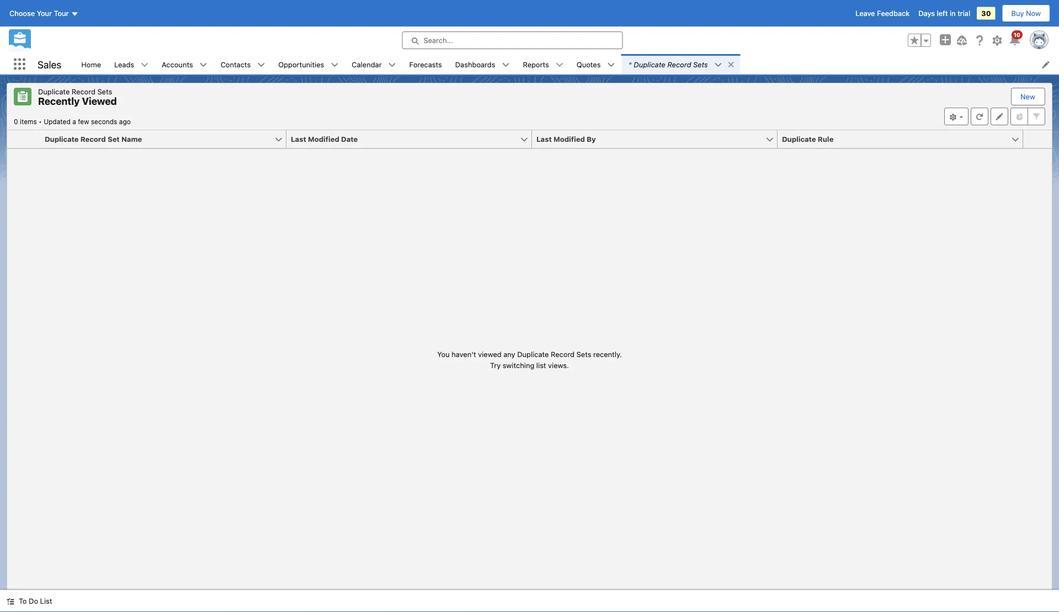 Task type: locate. For each thing, give the bounding box(es) containing it.
duplicate for duplicate record set name
[[45, 135, 79, 143]]

*
[[629, 60, 632, 68]]

0 horizontal spatial sets
[[97, 87, 112, 96]]

recently viewed status
[[14, 118, 44, 125]]

search... button
[[402, 31, 623, 49]]

1 text default image from the left
[[141, 61, 149, 69]]

text default image inside to do list button
[[7, 598, 14, 605]]

contacts list item
[[214, 54, 272, 75]]

record down the 'home' link
[[72, 87, 95, 96]]

status
[[437, 349, 622, 371]]

list
[[537, 361, 546, 369]]

text default image
[[728, 61, 735, 68], [200, 61, 207, 69], [331, 61, 339, 69], [388, 61, 396, 69], [502, 61, 510, 69], [556, 61, 564, 69], [715, 61, 723, 69], [7, 598, 14, 605]]

text default image inside leads list item
[[141, 61, 149, 69]]

in
[[950, 9, 956, 17]]

haven't
[[452, 350, 476, 359]]

opportunities
[[278, 60, 324, 68]]

item number image
[[7, 130, 40, 148]]

list
[[75, 54, 1060, 75]]

text default image right leads
[[141, 61, 149, 69]]

contacts
[[221, 60, 251, 68]]

your
[[37, 9, 52, 17]]

duplicate left rule
[[782, 135, 816, 143]]

list item containing *
[[622, 54, 740, 75]]

leave feedback
[[856, 9, 910, 17]]

duplicate up list
[[517, 350, 549, 359]]

duplicate down updated
[[45, 135, 79, 143]]

modified left by
[[554, 135, 585, 143]]

record
[[668, 60, 692, 68], [72, 87, 95, 96], [81, 135, 106, 143], [551, 350, 575, 359]]

text default image inside accounts list item
[[200, 61, 207, 69]]

0 horizontal spatial last
[[291, 135, 306, 143]]

text default image inside "quotes" list item
[[608, 61, 615, 69]]

recently
[[38, 95, 80, 107]]

text default image for *
[[715, 61, 723, 69]]

2 last from the left
[[537, 135, 552, 143]]

0 items • updated a few seconds ago
[[14, 118, 131, 125]]

2 text default image from the left
[[257, 61, 265, 69]]

modified
[[308, 135, 339, 143], [554, 135, 585, 143]]

modified left date
[[308, 135, 339, 143]]

* duplicate record sets
[[629, 60, 708, 68]]

days left in trial
[[919, 9, 971, 17]]

1 horizontal spatial modified
[[554, 135, 585, 143]]

days
[[919, 9, 935, 17]]

left
[[937, 9, 948, 17]]

recently viewed|duplicate record sets|list view element
[[7, 83, 1053, 590]]

quotes list item
[[570, 54, 622, 75]]

sets
[[694, 60, 708, 68], [97, 87, 112, 96], [577, 350, 592, 359]]

10
[[1014, 31, 1021, 38]]

text default image
[[141, 61, 149, 69], [257, 61, 265, 69], [608, 61, 615, 69]]

duplicate inside 'button'
[[45, 135, 79, 143]]

text default image left *
[[608, 61, 615, 69]]

leave
[[856, 9, 875, 17]]

record down few
[[81, 135, 106, 143]]

any
[[504, 350, 516, 359]]

text default image for accounts
[[200, 61, 207, 69]]

to do list
[[19, 597, 52, 605]]

2 vertical spatial sets
[[577, 350, 592, 359]]

reports
[[523, 60, 549, 68]]

3 text default image from the left
[[608, 61, 615, 69]]

few
[[78, 118, 89, 125]]

choose your tour button
[[9, 4, 79, 22]]

name
[[121, 135, 142, 143]]

text default image inside contacts list item
[[257, 61, 265, 69]]

sets inside you haven't viewed any duplicate record sets recently. try switching list views.
[[577, 350, 592, 359]]

last left date
[[291, 135, 306, 143]]

duplicate right *
[[634, 60, 666, 68]]

last left by
[[537, 135, 552, 143]]

duplicate for duplicate record sets recently viewed
[[38, 87, 70, 96]]

2 modified from the left
[[554, 135, 585, 143]]

text default image inside reports list item
[[556, 61, 564, 69]]

do
[[29, 597, 38, 605]]

you
[[437, 350, 450, 359]]

switching
[[503, 361, 535, 369]]

duplicate inside button
[[782, 135, 816, 143]]

1 modified from the left
[[308, 135, 339, 143]]

reports list item
[[517, 54, 570, 75]]

calendar link
[[345, 54, 388, 75]]

record inside 'button'
[[81, 135, 106, 143]]

text default image inside dashboards list item
[[502, 61, 510, 69]]

list item
[[622, 54, 740, 75]]

search...
[[424, 36, 453, 44]]

duplicate rule
[[782, 135, 834, 143]]

action element
[[1024, 130, 1052, 149]]

0
[[14, 118, 18, 125]]

text default image right contacts
[[257, 61, 265, 69]]

duplicate inside duplicate record sets recently viewed
[[38, 87, 70, 96]]

viewed
[[82, 95, 117, 107]]

set
[[108, 135, 120, 143]]

0 horizontal spatial text default image
[[141, 61, 149, 69]]

1 horizontal spatial last
[[537, 135, 552, 143]]

record up views.
[[551, 350, 575, 359]]

last
[[291, 135, 306, 143], [537, 135, 552, 143]]

1 last from the left
[[291, 135, 306, 143]]

buy
[[1012, 9, 1025, 17]]

2 horizontal spatial text default image
[[608, 61, 615, 69]]

0 horizontal spatial modified
[[308, 135, 339, 143]]

1 horizontal spatial sets
[[577, 350, 592, 359]]

2 horizontal spatial sets
[[694, 60, 708, 68]]

you haven't viewed any duplicate record sets recently. try switching list views.
[[437, 350, 622, 369]]

now
[[1027, 9, 1041, 17]]

duplicate rule element
[[778, 130, 1030, 149]]

items
[[20, 118, 37, 125]]

1 horizontal spatial text default image
[[257, 61, 265, 69]]

text default image inside 'calendar' list item
[[388, 61, 396, 69]]

group
[[908, 34, 931, 47]]

feedback
[[877, 9, 910, 17]]

text default image inside opportunities list item
[[331, 61, 339, 69]]

duplicate
[[634, 60, 666, 68], [38, 87, 70, 96], [45, 135, 79, 143], [782, 135, 816, 143], [517, 350, 549, 359]]

dashboards
[[455, 60, 496, 68]]

duplicate down sales
[[38, 87, 70, 96]]

1 vertical spatial sets
[[97, 87, 112, 96]]



Task type: describe. For each thing, give the bounding box(es) containing it.
sales
[[38, 58, 61, 70]]

leads list item
[[108, 54, 155, 75]]

duplicate record set name button
[[40, 130, 274, 148]]

quotes
[[577, 60, 601, 68]]

last for last modified by
[[537, 135, 552, 143]]

list
[[40, 597, 52, 605]]

calendar
[[352, 60, 382, 68]]

leads link
[[108, 54, 141, 75]]

last modified by button
[[532, 130, 766, 148]]

new
[[1021, 92, 1036, 101]]

last modified date element
[[287, 130, 539, 149]]

text default image for reports
[[556, 61, 564, 69]]

quotes link
[[570, 54, 608, 75]]

home
[[81, 60, 101, 68]]

record right *
[[668, 60, 692, 68]]

by
[[587, 135, 596, 143]]

10 button
[[1009, 30, 1023, 47]]

leave feedback link
[[856, 9, 910, 17]]

text default image for quotes
[[608, 61, 615, 69]]

try
[[490, 361, 501, 369]]

action image
[[1024, 130, 1052, 148]]

views.
[[548, 361, 569, 369]]

text default image for contacts
[[257, 61, 265, 69]]

recently.
[[594, 350, 622, 359]]

last modified by element
[[532, 130, 785, 149]]

dashboards list item
[[449, 54, 517, 75]]

record inside you haven't viewed any duplicate record sets recently. try switching list views.
[[551, 350, 575, 359]]

30
[[982, 9, 991, 17]]

•
[[39, 118, 42, 125]]

opportunities link
[[272, 54, 331, 75]]

duplicate for duplicate rule
[[782, 135, 816, 143]]

trial
[[958, 9, 971, 17]]

text default image for opportunities
[[331, 61, 339, 69]]

choose
[[9, 9, 35, 17]]

seconds
[[91, 118, 117, 125]]

list containing home
[[75, 54, 1060, 75]]

duplicate inside you haven't viewed any duplicate record sets recently. try switching list views.
[[517, 350, 549, 359]]

modified for date
[[308, 135, 339, 143]]

home link
[[75, 54, 108, 75]]

modified for by
[[554, 135, 585, 143]]

accounts link
[[155, 54, 200, 75]]

forecasts link
[[403, 54, 449, 75]]

a
[[72, 118, 76, 125]]

to do list button
[[0, 590, 59, 612]]

buy now button
[[1002, 4, 1051, 22]]

last modified date button
[[287, 130, 520, 148]]

text default image for leads
[[141, 61, 149, 69]]

duplicate record sets recently viewed
[[38, 87, 117, 107]]

dashboards link
[[449, 54, 502, 75]]

choose your tour
[[9, 9, 69, 17]]

last modified by
[[537, 135, 596, 143]]

last modified date
[[291, 135, 358, 143]]

ago
[[119, 118, 131, 125]]

buy now
[[1012, 9, 1041, 17]]

updated
[[44, 118, 71, 125]]

to
[[19, 597, 27, 605]]

last for last modified date
[[291, 135, 306, 143]]

forecasts
[[409, 60, 442, 68]]

viewed
[[478, 350, 502, 359]]

new button
[[1012, 88, 1045, 105]]

duplicate record set name element
[[40, 130, 293, 149]]

date
[[341, 135, 358, 143]]

text default image for dashboards
[[502, 61, 510, 69]]

contacts link
[[214, 54, 257, 75]]

duplicate record set name
[[45, 135, 142, 143]]

sets inside duplicate record sets recently viewed
[[97, 87, 112, 96]]

record inside duplicate record sets recently viewed
[[72, 87, 95, 96]]

duplicate rule button
[[778, 130, 1012, 148]]

leads
[[114, 60, 134, 68]]

reports link
[[517, 54, 556, 75]]

status containing you haven't viewed any duplicate record sets recently.
[[437, 349, 622, 371]]

calendar list item
[[345, 54, 403, 75]]

item number element
[[7, 130, 40, 149]]

accounts
[[162, 60, 193, 68]]

text default image for calendar
[[388, 61, 396, 69]]

accounts list item
[[155, 54, 214, 75]]

opportunities list item
[[272, 54, 345, 75]]

rule
[[818, 135, 834, 143]]

tour
[[54, 9, 69, 17]]

0 vertical spatial sets
[[694, 60, 708, 68]]



Task type: vqa. For each thing, say whether or not it's contained in the screenshot.
*
yes



